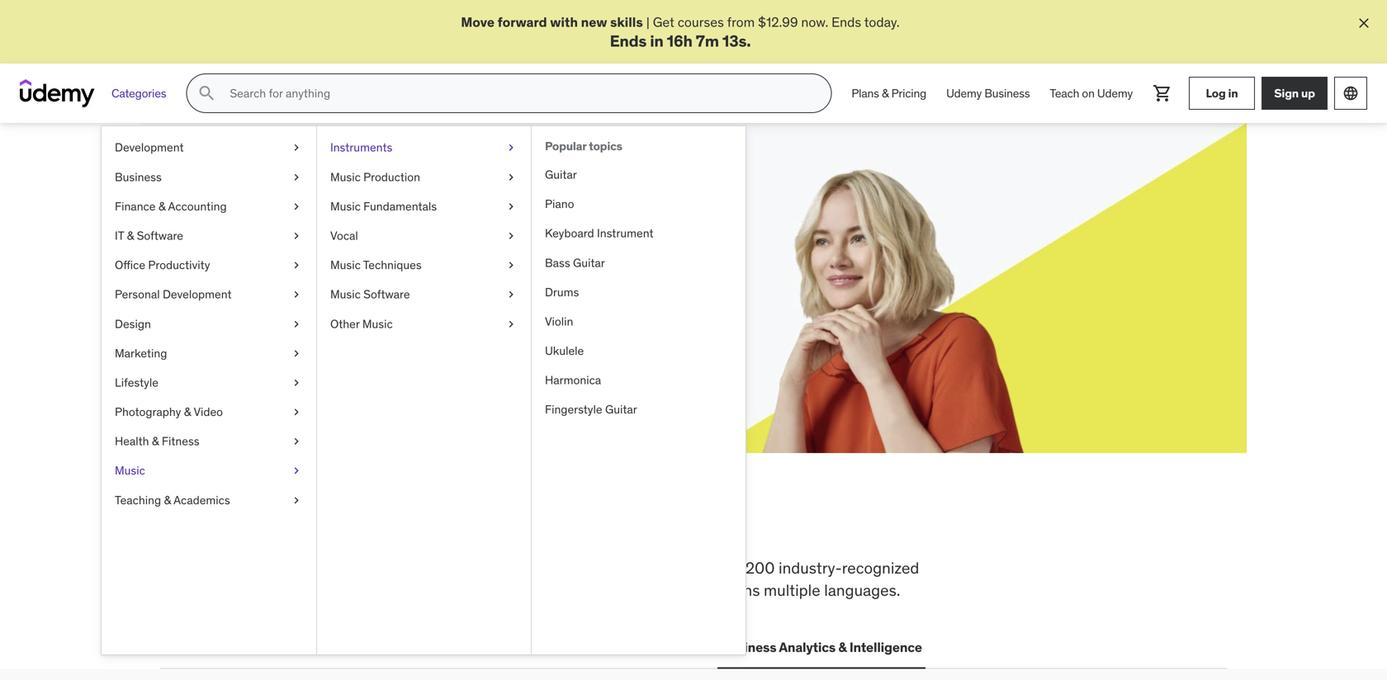 Task type: locate. For each thing, give the bounding box(es) containing it.
ends down |
[[610, 31, 647, 51]]

1 horizontal spatial udemy
[[1098, 86, 1133, 101]]

music production
[[330, 170, 420, 184]]

0 vertical spatial with
[[550, 14, 578, 31]]

your up the sale
[[267, 236, 293, 253]]

business up the finance
[[115, 170, 162, 184]]

one
[[558, 504, 618, 547]]

new
[[581, 14, 607, 31]]

1 vertical spatial for
[[433, 236, 449, 253]]

office
[[115, 258, 145, 273]]

development inside button
[[194, 639, 277, 656]]

for right course
[[433, 236, 449, 253]]

business inside udemy business link
[[985, 86, 1030, 101]]

as right little at the top left of page
[[498, 236, 512, 253]]

today.
[[865, 14, 900, 31], [326, 254, 362, 271]]

personal development link
[[102, 280, 316, 310]]

xsmall image for other music
[[505, 316, 518, 332]]

1 vertical spatial guitar
[[573, 255, 605, 270]]

guitar down harmonica link
[[605, 402, 637, 417]]

& for accounting
[[158, 199, 166, 214]]

covering critical workplace skills to technical topics, including prep content for over 200 industry-recognized certifications, our catalog supports well-rounded professional development and spans multiple languages.
[[160, 559, 920, 600]]

udemy business link
[[937, 74, 1040, 113]]

content
[[631, 559, 685, 578]]

courses
[[678, 14, 724, 31]]

xsmall image inside vocal link
[[505, 228, 518, 244]]

design link
[[102, 310, 316, 339]]

1 horizontal spatial today.
[[865, 14, 900, 31]]

xsmall image for finance & accounting
[[290, 199, 303, 215]]

1 vertical spatial skills
[[274, 504, 363, 547]]

udemy right pricing
[[947, 86, 982, 101]]

xsmall image inside personal development 'link'
[[290, 287, 303, 303]]

1 vertical spatial in
[[1229, 86, 1239, 101]]

0 horizontal spatial business
[[115, 170, 162, 184]]

critical
[[227, 559, 274, 578]]

business inside business link
[[115, 170, 162, 184]]

xsmall image inside music fundamentals link
[[505, 199, 518, 215]]

teaching & academics link
[[102, 486, 316, 515]]

skills left |
[[610, 14, 643, 31]]

music up other
[[330, 287, 361, 302]]

today. right now.
[[865, 14, 900, 31]]

teach on udemy link
[[1040, 74, 1143, 113]]

0 vertical spatial skills
[[610, 14, 643, 31]]

2 vertical spatial guitar
[[605, 402, 637, 417]]

you
[[369, 504, 428, 547]]

certifications
[[311, 639, 394, 656]]

it left certifications
[[297, 639, 308, 656]]

today. down vocal
[[326, 254, 362, 271]]

xsmall image inside music production link
[[505, 169, 518, 185]]

production
[[364, 170, 420, 184]]

vocal
[[330, 228, 358, 243]]

need
[[434, 504, 514, 547]]

finance & accounting
[[115, 199, 227, 214]]

xsmall image inside the other music link
[[505, 316, 518, 332]]

& inside "link"
[[127, 228, 134, 243]]

music fundamentals
[[330, 199, 437, 214]]

1 horizontal spatial business
[[721, 639, 777, 656]]

office productivity
[[115, 258, 210, 273]]

2 vertical spatial development
[[194, 639, 277, 656]]

xsmall image
[[505, 140, 518, 156], [290, 199, 303, 215], [505, 199, 518, 215], [290, 228, 303, 244], [505, 228, 518, 244], [505, 257, 518, 274], [505, 316, 518, 332], [290, 463, 303, 479], [290, 493, 303, 509]]

accounting
[[168, 199, 227, 214]]

skills up supports
[[353, 559, 389, 578]]

ukulele
[[545, 344, 584, 359]]

xsmall image inside it & software "link"
[[290, 228, 303, 244]]

software inside "link"
[[137, 228, 183, 243]]

business left teach
[[985, 86, 1030, 101]]

& right 'analytics'
[[839, 639, 847, 656]]

business inside business analytics & intelligence button
[[721, 639, 777, 656]]

0 horizontal spatial with
[[351, 236, 376, 253]]

1 horizontal spatial as
[[498, 236, 512, 253]]

skills up workplace on the left
[[274, 504, 363, 547]]

as left little at the top left of page
[[452, 236, 466, 253]]

0 vertical spatial in
[[650, 31, 664, 51]]

music for music fundamentals
[[330, 199, 361, 214]]

Search for anything text field
[[227, 79, 811, 108]]

xsmall image inside development link
[[290, 140, 303, 156]]

0 vertical spatial business
[[985, 86, 1030, 101]]

design
[[115, 317, 151, 331]]

business link
[[102, 163, 316, 192]]

music down music software
[[363, 317, 393, 331]]

xsmall image inside photography & video link
[[290, 404, 303, 421]]

it inside "link"
[[115, 228, 124, 243]]

1 vertical spatial with
[[351, 236, 376, 253]]

1 vertical spatial it
[[297, 639, 308, 656]]

log
[[1206, 86, 1226, 101]]

personal
[[115, 287, 160, 302]]

& for video
[[184, 405, 191, 420]]

in down get
[[650, 31, 664, 51]]

udemy image
[[20, 79, 95, 108]]

xsmall image
[[290, 140, 303, 156], [290, 169, 303, 185], [505, 169, 518, 185], [290, 257, 303, 274], [290, 287, 303, 303], [505, 287, 518, 303], [290, 316, 303, 332], [290, 346, 303, 362], [290, 375, 303, 391], [290, 404, 303, 421], [290, 434, 303, 450]]

2 vertical spatial in
[[520, 504, 552, 547]]

music
[[330, 170, 361, 184], [330, 199, 361, 214], [330, 258, 361, 273], [330, 287, 361, 302], [363, 317, 393, 331], [115, 464, 145, 478]]

0 horizontal spatial udemy
[[947, 86, 982, 101]]

0 vertical spatial for
[[299, 195, 337, 229]]

ukulele link
[[532, 337, 746, 366]]

0 horizontal spatial it
[[115, 228, 124, 243]]

& left video
[[184, 405, 191, 420]]

xsmall image inside marketing link
[[290, 346, 303, 362]]

1 vertical spatial your
[[267, 236, 293, 253]]

0 vertical spatial software
[[137, 228, 183, 243]]

on
[[1082, 86, 1095, 101]]

our
[[259, 580, 282, 600]]

for inside covering critical workplace skills to technical topics, including prep content for over 200 industry-recognized certifications, our catalog supports well-rounded professional development and spans multiple languages.
[[689, 559, 708, 578]]

spans
[[719, 580, 760, 600]]

categories button
[[102, 74, 176, 113]]

instruments link
[[317, 133, 531, 163]]

development inside 'link'
[[163, 287, 232, 302]]

& right health
[[152, 434, 159, 449]]

office productivity link
[[102, 251, 316, 280]]

in up 'including'
[[520, 504, 552, 547]]

development down categories dropdown button
[[115, 140, 184, 155]]

development down office productivity link
[[163, 287, 232, 302]]

health & fitness
[[115, 434, 200, 449]]

0 horizontal spatial in
[[520, 504, 552, 547]]

piano link
[[532, 190, 746, 219]]

guitar for fingerstyle
[[605, 402, 637, 417]]

for up and
[[689, 559, 708, 578]]

xsmall image inside office productivity link
[[290, 257, 303, 274]]

& for fitness
[[152, 434, 159, 449]]

0 vertical spatial your
[[342, 195, 402, 229]]

with left 'a'
[[351, 236, 376, 253]]

software down techniques
[[364, 287, 410, 302]]

today. inside move forward with new skills | get courses from $12.99 now. ends today. ends in 16h 7m 13s .
[[865, 14, 900, 31]]

software
[[137, 228, 183, 243], [364, 287, 410, 302]]

music up vocal
[[330, 199, 361, 214]]

2 horizontal spatial for
[[689, 559, 708, 578]]

xsmall image for personal development
[[290, 287, 303, 303]]

recognized
[[842, 559, 920, 578]]

teach
[[1050, 86, 1080, 101]]

& right teaching
[[164, 493, 171, 508]]

web
[[164, 639, 192, 656]]

xsmall image inside lifestyle link
[[290, 375, 303, 391]]

skills inside move forward with new skills | get courses from $12.99 now. ends today. ends in 16h 7m 13s .
[[610, 14, 643, 31]]

2 vertical spatial skills
[[353, 559, 389, 578]]

teaching
[[115, 493, 161, 508]]

workplace
[[278, 559, 350, 578]]

well-
[[407, 580, 442, 600]]

the
[[215, 504, 268, 547]]

xsmall image inside music software link
[[505, 287, 518, 303]]

0 horizontal spatial today.
[[326, 254, 362, 271]]

in right the log
[[1229, 86, 1239, 101]]

xsmall image inside health & fitness link
[[290, 434, 303, 450]]

|
[[646, 14, 650, 31]]

0 horizontal spatial software
[[137, 228, 183, 243]]

1 vertical spatial development
[[163, 287, 232, 302]]

& up office at left top
[[127, 228, 134, 243]]

fingerstyle guitar link
[[532, 395, 746, 425]]

1 horizontal spatial with
[[550, 14, 578, 31]]

xsmall image inside teaching & academics link
[[290, 493, 303, 509]]

0 horizontal spatial ends
[[610, 31, 647, 51]]

2 udemy from the left
[[1098, 86, 1133, 101]]

2 vertical spatial for
[[689, 559, 708, 578]]

1 horizontal spatial software
[[364, 287, 410, 302]]

development link
[[102, 133, 316, 163]]

fundamentals
[[364, 199, 437, 214]]

0 horizontal spatial as
[[452, 236, 466, 253]]

xsmall image for photography & video
[[290, 404, 303, 421]]

plans
[[852, 86, 879, 101]]

it & software
[[115, 228, 183, 243]]

1 vertical spatial today.
[[326, 254, 362, 271]]

development
[[593, 580, 685, 600]]

0 vertical spatial development
[[115, 140, 184, 155]]

guitar down keyboard instrument
[[573, 255, 605, 270]]

0 vertical spatial today.
[[865, 14, 900, 31]]

categories
[[112, 86, 166, 101]]

udemy right on
[[1098, 86, 1133, 101]]

it certifications button
[[293, 628, 398, 668]]

keyboard instrument
[[545, 226, 654, 241]]

xsmall image inside design link
[[290, 316, 303, 332]]

skills inside covering critical workplace skills to technical topics, including prep content for over 200 industry-recognized certifications, our catalog supports well-rounded professional development and spans multiple languages.
[[353, 559, 389, 578]]

skills
[[610, 14, 643, 31], [274, 504, 363, 547], [353, 559, 389, 578]]

with left new
[[550, 14, 578, 31]]

plans & pricing
[[852, 86, 927, 101]]

music down instruments
[[330, 170, 361, 184]]

xsmall image inside instruments link
[[505, 140, 518, 156]]

business for business analytics & intelligence
[[721, 639, 777, 656]]

1 horizontal spatial your
[[342, 195, 402, 229]]

$12.99
[[758, 14, 798, 31]]

xsmall image inside "finance & accounting" link
[[290, 199, 303, 215]]

guitar for bass
[[573, 255, 605, 270]]

& right plans
[[882, 86, 889, 101]]

development right web
[[194, 639, 277, 656]]

guitar down popular
[[545, 167, 577, 182]]

software up office productivity
[[137, 228, 183, 243]]

xsmall image for development
[[290, 140, 303, 156]]

it up office at left top
[[115, 228, 124, 243]]

1 horizontal spatial for
[[433, 236, 449, 253]]

health
[[115, 434, 149, 449]]

2 horizontal spatial business
[[985, 86, 1030, 101]]

music fundamentals link
[[317, 192, 531, 221]]

it inside button
[[297, 639, 308, 656]]

analytics
[[779, 639, 836, 656]]

communication button
[[600, 628, 704, 668]]

potential
[[296, 236, 348, 253]]

it
[[115, 228, 124, 243], [297, 639, 308, 656]]

sign
[[1275, 86, 1299, 101]]

for for your
[[433, 236, 449, 253]]

music link
[[102, 457, 316, 486]]

sign up link
[[1262, 77, 1328, 110]]

xsmall image inside music link
[[290, 463, 303, 479]]

business down spans
[[721, 639, 777, 656]]

music for music software
[[330, 287, 361, 302]]

1 vertical spatial business
[[115, 170, 162, 184]]

for up potential
[[299, 195, 337, 229]]

& inside button
[[839, 639, 847, 656]]

finance
[[115, 199, 156, 214]]

xsmall image inside business link
[[290, 169, 303, 185]]

including
[[527, 559, 591, 578]]

with
[[550, 14, 578, 31], [351, 236, 376, 253]]

2 vertical spatial business
[[721, 639, 777, 656]]

your up 'a'
[[342, 195, 402, 229]]

& for software
[[127, 228, 134, 243]]

.
[[747, 31, 751, 51]]

& right the finance
[[158, 199, 166, 214]]

finance & accounting link
[[102, 192, 316, 221]]

communication
[[603, 639, 701, 656]]

1 horizontal spatial in
[[650, 31, 664, 51]]

xsmall image inside "music techniques" link
[[505, 257, 518, 274]]

violin
[[545, 314, 574, 329]]

log in link
[[1189, 77, 1255, 110]]

close image
[[1356, 15, 1373, 31]]

ends right now.
[[832, 14, 862, 31]]

harmonica
[[545, 373, 601, 388]]

music down vocal
[[330, 258, 361, 273]]

keyboard instrument link
[[532, 219, 746, 248]]

1 horizontal spatial it
[[297, 639, 308, 656]]

0 vertical spatial it
[[115, 228, 124, 243]]

professional
[[504, 580, 590, 600]]



Task type: vqa. For each thing, say whether or not it's contained in the screenshot.
0
no



Task type: describe. For each thing, give the bounding box(es) containing it.
music production link
[[317, 163, 531, 192]]

music down health
[[115, 464, 145, 478]]

all
[[160, 504, 209, 547]]

photography & video link
[[102, 398, 316, 427]]

from
[[727, 14, 755, 31]]

industry-
[[779, 559, 842, 578]]

16h 7m 13s
[[667, 31, 747, 51]]

rounded
[[442, 580, 500, 600]]

for for workplace
[[689, 559, 708, 578]]

bass guitar link
[[532, 248, 746, 278]]

data
[[502, 639, 531, 656]]

2 horizontal spatial in
[[1229, 86, 1239, 101]]

fingerstyle
[[545, 402, 603, 417]]

xsmall image for it & software
[[290, 228, 303, 244]]

shopping cart with 0 items image
[[1153, 84, 1173, 103]]

xsmall image for health & fitness
[[290, 434, 303, 450]]

business for business
[[115, 170, 162, 184]]

video
[[194, 405, 223, 420]]

instruments element
[[531, 127, 746, 655]]

music for music production
[[330, 170, 361, 184]]

intelligence
[[850, 639, 922, 656]]

future
[[407, 195, 488, 229]]

& for pricing
[[882, 86, 889, 101]]

harmonica link
[[532, 366, 746, 395]]

xsmall image for lifestyle
[[290, 375, 303, 391]]

bass guitar
[[545, 255, 605, 270]]

xsmall image for music
[[290, 463, 303, 479]]

topics
[[589, 139, 623, 154]]

2 as from the left
[[498, 236, 512, 253]]

xsmall image for marketing
[[290, 346, 303, 362]]

covering
[[160, 559, 223, 578]]

music techniques link
[[317, 251, 531, 280]]

other
[[330, 317, 360, 331]]

academics
[[174, 493, 230, 508]]

photography
[[115, 405, 181, 420]]

instruments
[[330, 140, 393, 155]]

0 horizontal spatial your
[[267, 236, 293, 253]]

it for it certifications
[[297, 639, 308, 656]]

instrument
[[597, 226, 654, 241]]

languages.
[[825, 580, 901, 600]]

sale
[[266, 254, 292, 271]]

music software
[[330, 287, 410, 302]]

violin link
[[532, 307, 746, 337]]

popular topics
[[545, 139, 623, 154]]

piano
[[545, 197, 574, 212]]

log in
[[1206, 86, 1239, 101]]

teaching & academics
[[115, 493, 230, 508]]

music software link
[[317, 280, 531, 310]]

submit search image
[[197, 84, 217, 103]]

course
[[390, 236, 430, 253]]

0 vertical spatial guitar
[[545, 167, 577, 182]]

productivity
[[148, 258, 210, 273]]

1 vertical spatial software
[[364, 287, 410, 302]]

marketing link
[[102, 339, 316, 368]]

& for academics
[[164, 493, 171, 508]]

leadership
[[414, 639, 483, 656]]

up
[[1302, 86, 1316, 101]]

supports
[[341, 580, 404, 600]]

music techniques
[[330, 258, 422, 273]]

music for music techniques
[[330, 258, 361, 273]]

with inside move forward with new skills | get courses from $12.99 now. ends today. ends in 16h 7m 13s .
[[550, 14, 578, 31]]

other music link
[[317, 310, 531, 339]]

1 horizontal spatial ends
[[832, 14, 862, 31]]

plans & pricing link
[[842, 74, 937, 113]]

place
[[624, 504, 710, 547]]

pricing
[[892, 86, 927, 101]]

personal development
[[115, 287, 232, 302]]

1 udemy from the left
[[947, 86, 982, 101]]

1 as from the left
[[452, 236, 466, 253]]

topics,
[[477, 559, 524, 578]]

xsmall image for music fundamentals
[[505, 199, 518, 215]]

0 horizontal spatial for
[[299, 195, 337, 229]]

udemy business
[[947, 86, 1030, 101]]

xsmall image for vocal
[[505, 228, 518, 244]]

lifestyle
[[115, 375, 159, 390]]

today. inside skills for your future expand your potential with a course for as little as $12.99. sale ends today.
[[326, 254, 362, 271]]

move forward with new skills | get courses from $12.99 now. ends today. ends in 16h 7m 13s .
[[461, 14, 900, 51]]

multiple
[[764, 580, 821, 600]]

keyboard
[[545, 226, 594, 241]]

xsmall image for teaching & academics
[[290, 493, 303, 509]]

leadership button
[[411, 628, 486, 668]]

move
[[461, 14, 495, 31]]

xsmall image for music production
[[505, 169, 518, 185]]

fingerstyle guitar
[[545, 402, 637, 417]]

xsmall image for business
[[290, 169, 303, 185]]

to
[[392, 559, 406, 578]]

xsmall image for office productivity
[[290, 257, 303, 274]]

xsmall image for music techniques
[[505, 257, 518, 274]]

in inside move forward with new skills | get courses from $12.99 now. ends today. ends in 16h 7m 13s .
[[650, 31, 664, 51]]

a
[[380, 236, 387, 253]]

teach on udemy
[[1050, 86, 1133, 101]]

choose a language image
[[1343, 85, 1360, 102]]

with inside skills for your future expand your potential with a course for as little as $12.99. sale ends today.
[[351, 236, 376, 253]]

data science button
[[499, 628, 587, 668]]

it for it & software
[[115, 228, 124, 243]]

xsmall image for music software
[[505, 287, 518, 303]]

certifications,
[[160, 580, 255, 600]]

xsmall image for instruments
[[505, 140, 518, 156]]

bass
[[545, 255, 570, 270]]

vocal link
[[317, 221, 531, 251]]

catalog
[[286, 580, 338, 600]]

xsmall image for design
[[290, 316, 303, 332]]

it & software link
[[102, 221, 316, 251]]

200
[[746, 559, 775, 578]]

development for personal
[[163, 287, 232, 302]]

development for web
[[194, 639, 277, 656]]

health & fitness link
[[102, 427, 316, 457]]

sign up
[[1275, 86, 1316, 101]]



